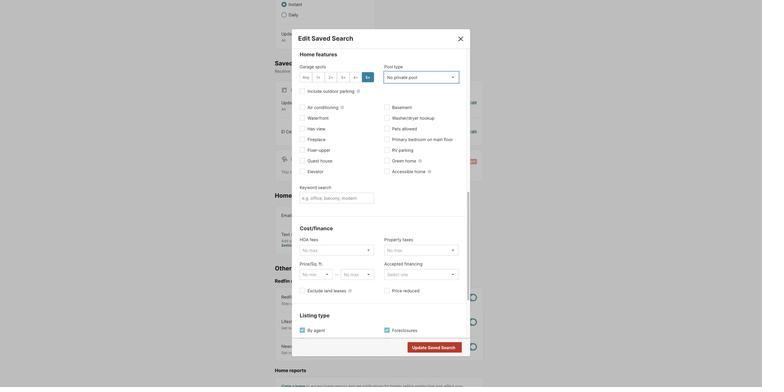 Task type: locate. For each thing, give the bounding box(es) containing it.
search for update saved search
[[442, 345, 456, 350]]

text
[[282, 232, 290, 237]]

home for home tours
[[275, 192, 292, 199]]

1 horizontal spatial search
[[442, 345, 456, 350]]

0 horizontal spatial local
[[289, 326, 297, 330]]

get down newsletter
[[282, 351, 288, 355]]

for left sale
[[291, 88, 299, 93]]

1 get from the top
[[282, 326, 288, 330]]

option group containing any
[[300, 72, 374, 83]]

rentals
[[383, 169, 397, 174]]

listing type
[[300, 313, 330, 319]]

2 vertical spatial redfin
[[413, 351, 424, 355]]

on inside 'saved searches receive timely notifications based on your preferred search filters.'
[[344, 69, 348, 74]]

None checkbox
[[461, 294, 477, 301], [461, 343, 477, 351], [461, 294, 477, 301], [461, 343, 477, 351]]

an
[[440, 301, 444, 306]]

1
[[311, 129, 313, 134]]

2 horizontal spatial your
[[395, 351, 403, 355]]

and right "style"
[[365, 326, 372, 330]]

1 horizontal spatial search
[[379, 69, 392, 74]]

agent
[[314, 328, 325, 333], [322, 344, 333, 349]]

3+
[[341, 75, 346, 80]]

2 all from the top
[[282, 107, 286, 111]]

agent right by
[[314, 328, 325, 333]]

1 vertical spatial all
[[282, 107, 286, 111]]

for left rent
[[291, 157, 299, 162]]

edit saved search
[[298, 35, 354, 42]]

rv parking
[[392, 148, 414, 153]]

0 vertical spatial searches
[[295, 60, 322, 67]]

air
[[308, 105, 313, 110]]

home for green home
[[405, 158, 417, 164]]

2 horizontal spatial and
[[409, 301, 415, 306]]

your up settings on the left bottom of page
[[290, 239, 297, 243]]

type for listing type
[[318, 313, 330, 319]]

1 horizontal spatial searches
[[325, 169, 344, 174]]

always
[[349, 213, 363, 218]]

2 vertical spatial home
[[275, 368, 289, 373]]

features,
[[346, 301, 361, 306]]

home inside lifestyle & tips get local insights, home improvement tips, style and design resources.
[[313, 326, 323, 330]]

saved searches receive timely notifications based on your preferred search filters.
[[275, 60, 406, 74]]

get down lifestyle
[[282, 326, 288, 330]]

your inside newsletter from my agent get notified about the latest trends in the real estate market from your local redfin agent.
[[395, 351, 403, 355]]

1 horizontal spatial and
[[365, 326, 372, 330]]

1 update types all from the top
[[282, 31, 308, 43]]

1 vertical spatial home
[[275, 192, 292, 199]]

0 vertical spatial search
[[379, 69, 392, 74]]

notified
[[289, 351, 302, 355]]

2 vertical spatial update
[[413, 345, 427, 350]]

0 horizontal spatial type
[[318, 313, 330, 319]]

1 vertical spatial agent.
[[425, 351, 436, 355]]

option group
[[300, 72, 374, 83]]

redfin up 'stay'
[[282, 294, 294, 300]]

1 horizontal spatial to
[[371, 301, 374, 306]]

1 vertical spatial home
[[415, 169, 426, 174]]

your right market
[[395, 351, 403, 355]]

0 vertical spatial agent
[[314, 328, 325, 333]]

keyword
[[300, 185, 317, 190]]

2 update types all from the top
[[282, 100, 308, 111]]

1 vertical spatial search
[[318, 185, 331, 190]]

2 edit button from the top
[[469, 129, 477, 135]]

1 vertical spatial redfin
[[282, 294, 294, 300]]

home left reports
[[275, 368, 289, 373]]

1 horizontal spatial local
[[404, 351, 412, 355]]

1 vertical spatial in
[[343, 351, 346, 355]]

0 vertical spatial types
[[297, 31, 308, 37]]

all up el
[[282, 107, 286, 111]]

on left main
[[428, 137, 433, 142]]

settings
[[282, 243, 297, 248]]

other
[[275, 265, 292, 272]]

2 vertical spatial your
[[395, 351, 403, 355]]

agent. right an
[[445, 301, 456, 306]]

0 horizontal spatial in
[[324, 239, 327, 243]]

0 vertical spatial your
[[350, 69, 358, 74]]

phone
[[298, 239, 309, 243]]

improvement
[[324, 326, 346, 330]]

1 vertical spatial local
[[404, 351, 412, 355]]

updates
[[291, 278, 310, 284]]

emails
[[293, 265, 312, 272]]

1 vertical spatial update types all
[[282, 100, 308, 111]]

option group inside the edit saved search dialog
[[300, 72, 374, 83]]

and
[[339, 301, 345, 306], [409, 301, 415, 306], [365, 326, 372, 330]]

and right tools
[[339, 301, 345, 306]]

1 vertical spatial parking
[[399, 148, 414, 153]]

connect
[[416, 301, 430, 306]]

local down foreclosures
[[404, 351, 412, 355]]

0 vertical spatial type
[[394, 64, 403, 69]]

0 horizontal spatial from
[[304, 344, 313, 349]]

edit button
[[469, 100, 477, 112], [469, 129, 477, 135]]

1 edit button from the top
[[469, 100, 477, 112]]

1 horizontal spatial from
[[386, 351, 394, 355]]

home left tours
[[275, 192, 292, 199]]

to right up
[[296, 301, 299, 306]]

you can create saved searches while searching for rentals .
[[282, 169, 398, 174]]

0 horizontal spatial the
[[314, 351, 320, 355]]

update
[[282, 31, 296, 37], [282, 100, 296, 105], [413, 345, 427, 350]]

1 vertical spatial agent
[[322, 344, 333, 349]]

all down daily option
[[282, 38, 286, 43]]

keyword search
[[300, 185, 331, 190]]

lifestyle & tips get local insights, home improvement tips, style and design resources.
[[282, 319, 403, 330]]

to
[[296, 301, 299, 306], [371, 301, 374, 306]]

searches down the house
[[325, 169, 344, 174]]

0 vertical spatial in
[[324, 239, 327, 243]]

0 horizontal spatial search
[[318, 185, 331, 190]]

0 vertical spatial search
[[332, 35, 354, 42]]

0 vertical spatial local
[[289, 326, 297, 330]]

4+
[[354, 75, 358, 80]]

1 vertical spatial edit
[[469, 100, 477, 105]]

agent up latest
[[322, 344, 333, 349]]

update inside button
[[413, 345, 427, 350]]

home tours
[[275, 192, 309, 199]]

1 vertical spatial edit button
[[469, 129, 477, 135]]

from up about
[[304, 344, 313, 349]]

the
[[314, 351, 320, 355], [347, 351, 353, 355]]

0 horizontal spatial your
[[290, 239, 297, 243]]

for rent
[[291, 157, 311, 162]]

hoa
[[300, 237, 309, 242]]

redfin updates
[[275, 278, 310, 284]]

house
[[321, 158, 333, 164]]

from right market
[[386, 351, 394, 355]]

for
[[291, 88, 299, 93], [291, 157, 299, 162]]

search up features
[[332, 35, 354, 42]]

in right number on the bottom of the page
[[324, 239, 327, 243]]

types down "daily"
[[297, 31, 308, 37]]

accessible home
[[392, 169, 426, 174]]

up
[[290, 301, 295, 306]]

e.g. office, balcony, modern text field
[[302, 196, 372, 201]]

all
[[282, 38, 286, 43], [282, 107, 286, 111]]

on right date
[[309, 301, 313, 306]]

sell
[[387, 301, 393, 306]]

1 vertical spatial for
[[291, 157, 299, 162]]

the left real
[[347, 351, 353, 355]]

1 vertical spatial get
[[282, 351, 288, 355]]

get inside newsletter from my agent get notified about the latest trends in the real estate market from your local redfin agent.
[[282, 351, 288, 355]]

floor
[[444, 137, 453, 142]]

market
[[373, 351, 385, 355]]

0 horizontal spatial agent.
[[425, 351, 436, 355]]

0 vertical spatial get
[[282, 326, 288, 330]]

in right trends
[[343, 351, 346, 355]]

1 horizontal spatial type
[[394, 64, 403, 69]]

searches up notifications
[[295, 60, 322, 67]]

search left filters.
[[379, 69, 392, 74]]

land
[[324, 288, 333, 294]]

agent. down update saved search at the right bottom of the page
[[425, 351, 436, 355]]

0 vertical spatial all
[[282, 38, 286, 43]]

1+ radio
[[312, 72, 325, 83]]

for for for sale
[[291, 88, 299, 93]]

account
[[328, 239, 343, 243]]

5+
[[366, 75, 371, 80]]

home up garage on the top left of page
[[300, 51, 315, 58]]

waterfront
[[308, 116, 329, 121]]

timely
[[292, 69, 304, 74]]

redfin
[[275, 278, 290, 284], [282, 294, 294, 300], [413, 351, 424, 355]]

1 horizontal spatial agent.
[[445, 301, 456, 306]]

price/sq.
[[300, 261, 318, 267]]

agent.
[[445, 301, 456, 306], [425, 351, 436, 355]]

agent. inside redfin news stay up to date on redfin's tools and features, how to buy or sell a home, and connect with an agent.
[[445, 301, 456, 306]]

update types all down for sale
[[282, 100, 308, 111]]

1 vertical spatial types
[[297, 100, 308, 105]]

type down redfin's
[[318, 313, 330, 319]]

1 horizontal spatial in
[[343, 351, 346, 355]]

search inside button
[[442, 345, 456, 350]]

1 for from the top
[[291, 88, 299, 93]]

on right the always
[[364, 213, 369, 218]]

cerrito
[[286, 129, 300, 134]]

redfin down update saved search at the right bottom of the page
[[413, 351, 424, 355]]

local inside newsletter from my agent get notified about the latest trends in the real estate market from your local redfin agent.
[[404, 351, 412, 355]]

garage
[[300, 64, 314, 69]]

0 horizontal spatial to
[[296, 301, 299, 306]]

redfin for redfin updates
[[275, 278, 290, 284]]

0 vertical spatial update types all
[[282, 31, 308, 43]]

update types all down "daily"
[[282, 31, 308, 43]]

on inside redfin news stay up to date on redfin's tools and features, how to buy or sell a home, and connect with an agent.
[[309, 301, 313, 306]]

redfin down 'other'
[[275, 278, 290, 284]]

update down daily option
[[282, 31, 296, 37]]

0 vertical spatial home
[[300, 51, 315, 58]]

for sale
[[291, 88, 311, 93]]

parking up "green home"
[[399, 148, 414, 153]]

update left no
[[413, 345, 427, 350]]

on up 3+
[[344, 69, 348, 74]]

home for home reports
[[275, 368, 289, 373]]

None checkbox
[[461, 319, 477, 326]]

local down lifestyle
[[289, 326, 297, 330]]

type
[[394, 64, 403, 69], [318, 313, 330, 319]]

0 vertical spatial from
[[304, 344, 313, 349]]

types down for sale
[[297, 100, 308, 105]]

0 horizontal spatial search
[[332, 35, 354, 42]]

1 horizontal spatial the
[[347, 351, 353, 355]]

and right home,
[[409, 301, 415, 306]]

leases
[[334, 288, 347, 294]]

your up 4+
[[350, 69, 358, 74]]

0 vertical spatial edit
[[298, 35, 310, 42]]

no
[[435, 345, 440, 350]]

include
[[308, 89, 322, 94]]

search up e.g. office, balcony, modern text field
[[318, 185, 331, 190]]

home right by
[[313, 326, 323, 330]]

account settings link
[[282, 239, 343, 248]]

0 vertical spatial edit button
[[469, 100, 477, 112]]

tips,
[[347, 326, 355, 330]]

pets
[[392, 126, 401, 132]]

1 vertical spatial update
[[282, 100, 296, 105]]

0 horizontal spatial searches
[[295, 60, 322, 67]]

edit saved search dialog
[[292, 29, 471, 365]]

financing
[[405, 261, 423, 267]]

home right accessible
[[415, 169, 426, 174]]

1 vertical spatial type
[[318, 313, 330, 319]]

reports
[[290, 368, 307, 373]]

search right no
[[442, 345, 456, 350]]

primary
[[392, 137, 408, 142]]

guest
[[308, 158, 319, 164]]

0 vertical spatial home
[[405, 158, 417, 164]]

0 horizontal spatial parking
[[340, 89, 355, 94]]

1 horizontal spatial your
[[350, 69, 358, 74]]

rv
[[392, 148, 398, 153]]

0 vertical spatial redfin
[[275, 278, 290, 284]]

1 vertical spatial search
[[442, 345, 456, 350]]

your inside 'saved searches receive timely notifications based on your preferred search filters.'
[[350, 69, 358, 74]]

latest
[[321, 351, 330, 355]]

home inside the edit saved search dialog
[[300, 51, 315, 58]]

2 get from the top
[[282, 351, 288, 355]]

2 for from the top
[[291, 157, 299, 162]]

list box
[[385, 72, 459, 83], [300, 245, 374, 256], [385, 245, 459, 256], [300, 269, 333, 280], [341, 269, 374, 280], [385, 269, 459, 280]]

home
[[405, 158, 417, 164], [415, 169, 426, 174], [313, 326, 323, 330]]

0 vertical spatial for
[[291, 88, 299, 93]]

Daily radio
[[282, 12, 287, 17]]

on
[[344, 69, 348, 74], [428, 137, 433, 142], [364, 213, 369, 218], [309, 301, 313, 306]]

0 horizontal spatial and
[[339, 301, 345, 306]]

rent
[[300, 157, 311, 162]]

0 vertical spatial agent.
[[445, 301, 456, 306]]

guest house
[[308, 158, 333, 164]]

type right "pool" in the top right of the page
[[394, 64, 403, 69]]

2 vertical spatial home
[[313, 326, 323, 330]]

instant
[[289, 2, 302, 7]]

redfin inside redfin news stay up to date on redfin's tools and features, how to buy or sell a home, and connect with an agent.
[[282, 294, 294, 300]]

the down my
[[314, 351, 320, 355]]

home up accessible home
[[405, 158, 417, 164]]

cost/finance
[[300, 225, 333, 232]]

parking down 3+ option
[[340, 89, 355, 94]]

0 vertical spatial update
[[282, 31, 296, 37]]

update down for sale
[[282, 100, 296, 105]]

to left buy on the bottom
[[371, 301, 374, 306]]

2 types from the top
[[297, 100, 308, 105]]

primary bedroom on main floor
[[392, 137, 453, 142]]

and inside lifestyle & tips get local insights, home improvement tips, style and design resources.
[[365, 326, 372, 330]]



Task type: describe. For each thing, give the bounding box(es) containing it.
washer/dryer hookup
[[392, 116, 435, 121]]

home for home features
[[300, 51, 315, 58]]

Instant radio
[[282, 2, 287, 7]]

2 to from the left
[[371, 301, 374, 306]]

1 to from the left
[[296, 301, 299, 306]]

agent inside newsletter from my agent get notified about the latest trends in the real estate market from your local redfin agent.
[[322, 344, 333, 349]]

update saved search
[[413, 345, 456, 350]]

garage spots
[[300, 64, 326, 69]]

while
[[345, 169, 355, 174]]

has view
[[308, 126, 326, 132]]

accepted
[[385, 261, 404, 267]]

bedroom
[[409, 137, 426, 142]]

1 the from the left
[[314, 351, 320, 355]]

search inside dialog
[[318, 185, 331, 190]]

daily
[[289, 12, 299, 17]]

agent inside the edit saved search dialog
[[314, 328, 325, 333]]

saved inside 'saved searches receive timely notifications based on your preferred search filters.'
[[275, 60, 293, 67]]

accessible
[[392, 169, 414, 174]]

receive
[[275, 69, 291, 74]]

any
[[303, 75, 309, 80]]

2+ radio
[[325, 72, 337, 83]]

allowed
[[402, 126, 417, 132]]

5+ radio
[[362, 72, 374, 83]]

fireplace
[[308, 137, 326, 142]]

buy
[[375, 301, 381, 306]]

elevator
[[308, 169, 324, 174]]

style
[[356, 326, 364, 330]]

2 vertical spatial edit
[[469, 129, 477, 134]]

lifestyle
[[282, 319, 298, 324]]

list box for hoa fees
[[300, 245, 374, 256]]

type for pool type
[[394, 64, 403, 69]]

by agent
[[308, 328, 325, 333]]

foreclosures
[[392, 328, 418, 333]]

get inside lifestyle & tips get local insights, home improvement tips, style and design resources.
[[282, 326, 288, 330]]

1 vertical spatial searches
[[325, 169, 344, 174]]

redfin inside newsletter from my agent get notified about the latest trends in the real estate market from your local redfin agent.
[[413, 351, 424, 355]]

results
[[441, 345, 455, 350]]

local inside lifestyle & tips get local insights, home improvement tips, style and design resources.
[[289, 326, 297, 330]]

with
[[431, 301, 438, 306]]

agent. inside newsletter from my agent get notified about the latest trends in the real estate market from your local redfin agent.
[[425, 351, 436, 355]]

1 all from the top
[[282, 38, 286, 43]]

saved inside 'update saved search' button
[[428, 345, 441, 350]]

2 the from the left
[[347, 351, 353, 355]]

news
[[295, 294, 306, 300]]

always on
[[349, 213, 369, 218]]

add
[[282, 239, 289, 243]]

filters.
[[393, 69, 406, 74]]

update saved search button
[[408, 342, 462, 353]]

test
[[301, 129, 309, 134]]

green home
[[392, 158, 417, 164]]

home features
[[300, 51, 338, 58]]

newsletter
[[282, 344, 303, 349]]

2+
[[329, 75, 333, 80]]

property
[[385, 237, 402, 242]]

trends
[[331, 351, 342, 355]]

green
[[392, 158, 404, 164]]

0 vertical spatial parking
[[340, 89, 355, 94]]

about
[[303, 351, 313, 355]]

conditioning
[[314, 105, 339, 110]]

accepted financing
[[385, 261, 423, 267]]

searching
[[356, 169, 376, 174]]

for for for rent
[[291, 157, 299, 162]]

tours
[[294, 192, 309, 199]]

resources.
[[385, 326, 403, 330]]

tips
[[303, 319, 310, 324]]

hookup
[[420, 116, 435, 121]]

notifications
[[305, 69, 329, 74]]

1 horizontal spatial parking
[[399, 148, 414, 153]]

on inside the edit saved search dialog
[[428, 137, 433, 142]]

home for accessible home
[[415, 169, 426, 174]]

for
[[377, 169, 382, 174]]

outdoor
[[323, 89, 339, 94]]

other emails
[[275, 265, 312, 272]]

1 types from the top
[[297, 31, 308, 37]]

features
[[316, 51, 338, 58]]

list box for property taxes
[[385, 245, 459, 256]]

search for edit saved search
[[332, 35, 354, 42]]

design
[[373, 326, 384, 330]]

or
[[383, 301, 386, 306]]

el
[[282, 129, 285, 134]]

pool
[[385, 64, 393, 69]]

—
[[335, 272, 339, 277]]

1+
[[317, 75, 321, 80]]

3+ radio
[[337, 72, 350, 83]]

4+ radio
[[350, 72, 362, 83]]

1 vertical spatial from
[[386, 351, 394, 355]]

1 vertical spatial your
[[290, 239, 297, 243]]

Any radio
[[300, 72, 312, 83]]

sale
[[300, 88, 311, 93]]

taxes
[[403, 237, 414, 242]]

by
[[308, 328, 313, 333]]

price/sq. ft.
[[300, 261, 323, 267]]

date
[[300, 301, 308, 306]]

real
[[354, 351, 360, 355]]

tools
[[329, 301, 338, 306]]

redfin for redfin news stay up to date on redfin's tools and features, how to buy or sell a home, and connect with an agent.
[[282, 294, 294, 300]]

how
[[362, 301, 370, 306]]

edit inside dialog
[[298, 35, 310, 42]]

fixer-
[[308, 148, 319, 153]]

email
[[282, 213, 292, 218]]

list box for accepted financing
[[385, 269, 459, 280]]

(sms)
[[291, 232, 303, 237]]

listing
[[300, 313, 317, 319]]

a
[[394, 301, 396, 306]]

list box for pool type
[[385, 72, 459, 83]]

based
[[330, 69, 342, 74]]

in inside newsletter from my agent get notified about the latest trends in the real estate market from your local redfin agent.
[[343, 351, 346, 355]]

property taxes
[[385, 237, 414, 242]]

search inside 'saved searches receive timely notifications based on your preferred search filters.'
[[379, 69, 392, 74]]

edit saved search element
[[298, 35, 452, 42]]

newsletter from my agent get notified about the latest trends in the real estate market from your local redfin agent.
[[282, 344, 436, 355]]

searches inside 'saved searches receive timely notifications based on your preferred search filters.'
[[295, 60, 322, 67]]

redfin's
[[314, 301, 328, 306]]



Task type: vqa. For each thing, say whether or not it's contained in the screenshot.
bottommost in
yes



